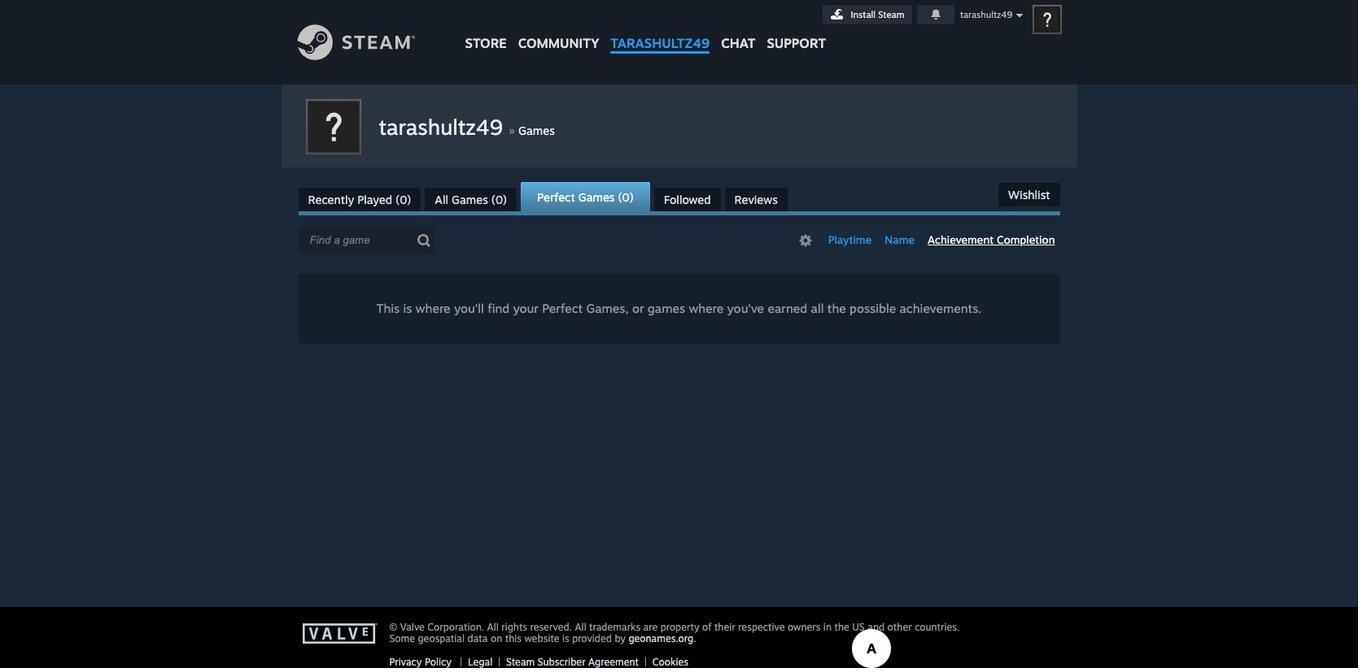 Task type: describe. For each thing, give the bounding box(es) containing it.
earned
[[768, 301, 807, 317]]

perfect games (0)
[[537, 190, 634, 204]]

or
[[632, 301, 644, 317]]

games inside tarashultz49 » games
[[518, 124, 555, 138]]

wishlist
[[1008, 188, 1050, 202]]

achievement completion
[[928, 234, 1055, 247]]

countries.
[[915, 622, 960, 634]]

achievement completion button
[[923, 232, 1060, 249]]

property
[[660, 622, 699, 634]]

followed
[[664, 193, 711, 207]]

©
[[389, 622, 397, 634]]

geospatial
[[418, 633, 465, 645]]

1 horizontal spatial tarashultz49
[[611, 35, 710, 51]]

all
[[811, 301, 824, 317]]

games
[[648, 301, 685, 317]]

0 horizontal spatial tarashultz49
[[379, 114, 503, 140]]

possible
[[850, 301, 896, 317]]

you'll
[[454, 301, 484, 317]]

find
[[488, 301, 510, 317]]

chat link
[[715, 0, 761, 55]]

reviews link
[[725, 188, 788, 212]]

data
[[467, 633, 488, 645]]

games,
[[586, 301, 629, 317]]

followed link
[[654, 188, 721, 212]]

name
[[885, 234, 915, 247]]

»
[[509, 122, 515, 138]]

achievements.
[[900, 301, 982, 317]]

achievement
[[928, 234, 994, 247]]

(0) for recently played (0)
[[396, 193, 411, 207]]

community link
[[512, 0, 605, 59]]

their
[[714, 622, 735, 634]]

rights
[[501, 622, 527, 634]]

support
[[767, 35, 826, 51]]

store
[[465, 35, 507, 51]]

of
[[702, 622, 712, 634]]

by
[[615, 633, 626, 645]]

games link
[[518, 124, 555, 138]]

support link
[[761, 0, 832, 55]]

recently played (0) link
[[298, 188, 421, 212]]

the inside '© valve corporation. all rights reserved. all trademarks are property of their respective owners in the us and other countries. some geospatial data on this website is provided by geonames.org .'
[[834, 622, 849, 634]]

this
[[505, 633, 522, 645]]

reserved.
[[530, 622, 572, 634]]

perfect games (0) link
[[521, 182, 650, 212]]

corporation.
[[427, 622, 484, 634]]

community
[[518, 35, 599, 51]]

and
[[868, 622, 885, 634]]

1 where from the left
[[416, 301, 450, 317]]



Task type: vqa. For each thing, say whether or not it's contained in the screenshot.
new in the World of Warships 5 new artwork this week
no



Task type: locate. For each thing, give the bounding box(es) containing it.
valve
[[400, 622, 425, 634]]

2 horizontal spatial (0)
[[618, 190, 634, 204]]

0 vertical spatial tarashultz49 link
[[605, 0, 715, 59]]

games for all games (0)
[[452, 193, 488, 207]]

1 vertical spatial is
[[562, 633, 569, 645]]

games inside perfect games (0) link
[[578, 190, 615, 204]]

games for perfect games (0)
[[578, 190, 615, 204]]

played
[[357, 193, 392, 207]]

(0) for all games (0)
[[491, 193, 507, 207]]

tarashultz49
[[960, 9, 1013, 20], [611, 35, 710, 51], [379, 114, 503, 140]]

chat
[[721, 35, 755, 51]]

provided
[[572, 633, 612, 645]]

is
[[403, 301, 412, 317], [562, 633, 569, 645]]

steam
[[878, 9, 904, 20]]

games inside all games (0) link
[[452, 193, 488, 207]]

all games (0) link
[[425, 188, 517, 212]]

(0) for perfect games (0)
[[618, 190, 634, 204]]

2 horizontal spatial all
[[575, 622, 586, 634]]

2 horizontal spatial tarashultz49
[[960, 9, 1013, 20]]

1 vertical spatial the
[[834, 622, 849, 634]]

website
[[524, 633, 559, 645]]

tarashultz49 » games
[[379, 114, 555, 140]]

0 vertical spatial tarashultz49
[[960, 9, 1013, 20]]

1 horizontal spatial where
[[689, 301, 724, 317]]

all
[[435, 193, 448, 207], [487, 622, 499, 634], [575, 622, 586, 634]]

0 horizontal spatial tarashultz49 link
[[379, 114, 509, 140]]

trademarks
[[589, 622, 640, 634]]

perfect right "your"
[[542, 301, 583, 317]]

us
[[852, 622, 865, 634]]

1 horizontal spatial (0)
[[491, 193, 507, 207]]

owners
[[788, 622, 821, 634]]

tarashultz49 link left the chat
[[605, 0, 715, 59]]

.
[[693, 633, 696, 645]]

0 horizontal spatial where
[[416, 301, 450, 317]]

tarashultz49 link up all games (0) link
[[379, 114, 509, 140]]

this is where you'll find your perfect games, or games where you've earned all the possible achievements.
[[376, 301, 982, 317]]

all games (0)
[[435, 193, 507, 207]]

1 vertical spatial perfect
[[542, 301, 583, 317]]

name button
[[880, 232, 919, 249]]

2 horizontal spatial games
[[578, 190, 615, 204]]

install
[[851, 9, 876, 20]]

© valve corporation. all rights reserved. all trademarks are property of their respective owners in the us and other countries. some geospatial data on this website is provided by geonames.org .
[[389, 622, 960, 645]]

0 vertical spatial is
[[403, 301, 412, 317]]

(0) inside all games (0) link
[[491, 193, 507, 207]]

install steam link
[[822, 5, 912, 24]]

is inside '© valve corporation. all rights reserved. all trademarks are property of their respective owners in the us and other countries. some geospatial data on this website is provided by geonames.org .'
[[562, 633, 569, 645]]

geonames.org
[[629, 633, 693, 645]]

1 vertical spatial tarashultz49
[[611, 35, 710, 51]]

(0) inside perfect games (0) link
[[618, 190, 634, 204]]

(0)
[[618, 190, 634, 204], [396, 193, 411, 207], [491, 193, 507, 207]]

some
[[389, 633, 415, 645]]

1 horizontal spatial all
[[487, 622, 499, 634]]

is right website
[[562, 633, 569, 645]]

2 vertical spatial tarashultz49
[[379, 114, 503, 140]]

0 horizontal spatial all
[[435, 193, 448, 207]]

where left you'll
[[416, 301, 450, 317]]

perfect down games link on the left top of the page
[[537, 190, 575, 204]]

0 horizontal spatial (0)
[[396, 193, 411, 207]]

0 horizontal spatial games
[[452, 193, 488, 207]]

perfect
[[537, 190, 575, 204], [542, 301, 583, 317]]

the right all
[[827, 301, 846, 317]]

(0) inside recently played (0) link
[[396, 193, 411, 207]]

playtime button
[[823, 232, 877, 249]]

2 where from the left
[[689, 301, 724, 317]]

(0) right played
[[396, 193, 411, 207]]

your
[[513, 301, 539, 317]]

store link
[[459, 0, 512, 59]]

(0) down tarashultz49 » games on the top of page
[[491, 193, 507, 207]]

0 vertical spatial the
[[827, 301, 846, 317]]

on
[[491, 633, 502, 645]]

all right played
[[435, 193, 448, 207]]

(0) left 'followed'
[[618, 190, 634, 204]]

1 horizontal spatial tarashultz49 link
[[605, 0, 715, 59]]

where
[[416, 301, 450, 317], [689, 301, 724, 317]]

0 vertical spatial perfect
[[537, 190, 575, 204]]

0 horizontal spatial is
[[403, 301, 412, 317]]

recently
[[308, 193, 354, 207]]

reviews
[[734, 193, 778, 207]]

this
[[376, 301, 400, 317]]

all right the reserved. in the bottom of the page
[[575, 622, 586, 634]]

Find a game field
[[298, 227, 434, 254]]

recently played (0)
[[308, 193, 411, 207]]

tarashultz49 link
[[605, 0, 715, 59], [379, 114, 509, 140]]

valve logo image
[[302, 624, 380, 645]]

are
[[643, 622, 658, 634]]

playtime
[[828, 234, 872, 247]]

all left rights
[[487, 622, 499, 634]]

respective
[[738, 622, 785, 634]]

the
[[827, 301, 846, 317], [834, 622, 849, 634]]

1 horizontal spatial games
[[518, 124, 555, 138]]

is right this
[[403, 301, 412, 317]]

games
[[518, 124, 555, 138], [578, 190, 615, 204], [452, 193, 488, 207]]

you've
[[727, 301, 764, 317]]

completion
[[997, 234, 1055, 247]]

in
[[823, 622, 832, 634]]

1 horizontal spatial is
[[562, 633, 569, 645]]

install steam
[[851, 9, 904, 20]]

other
[[887, 622, 912, 634]]

wishlist link
[[998, 183, 1060, 207]]

1 vertical spatial tarashultz49 link
[[379, 114, 509, 140]]

where left you've
[[689, 301, 724, 317]]

geonames.org link
[[629, 633, 693, 645]]

the right in
[[834, 622, 849, 634]]



